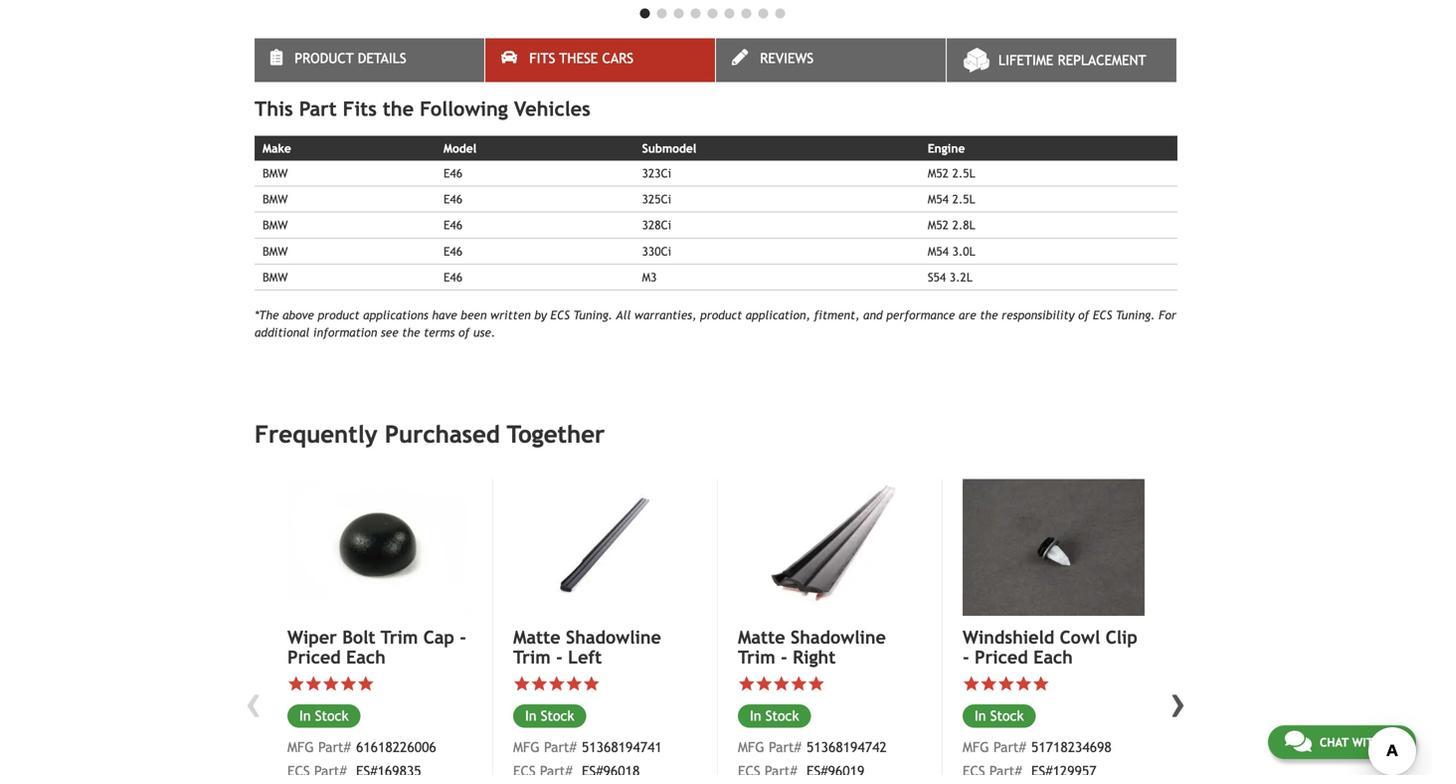 Task type: describe. For each thing, give the bounding box(es) containing it.
2.5l for m54 2.5l
[[953, 192, 976, 206]]

chat with us link
[[1269, 725, 1417, 759]]

following
[[420, 97, 508, 120]]

s54 3.2l
[[928, 270, 973, 284]]

are
[[959, 308, 977, 322]]

bolt
[[343, 627, 376, 648]]

1 vertical spatial of
[[459, 325, 470, 339]]

mfg part# 51368194741
[[513, 739, 662, 755]]

m52 2.5l
[[928, 166, 976, 180]]

additional
[[255, 325, 310, 339]]

part# for matte shadowline trim - right
[[769, 739, 802, 755]]

11 star image from the left
[[1033, 675, 1050, 693]]

terms
[[424, 325, 455, 339]]

see
[[381, 325, 399, 339]]

m54 2.5l
[[928, 192, 976, 206]]

matte for matte shadowline trim - left
[[513, 627, 561, 648]]

and
[[864, 308, 883, 322]]

information
[[313, 325, 377, 339]]

323ci
[[642, 166, 672, 180]]

part# for windshield cowl clip - priced each
[[994, 739, 1027, 755]]

61618226006
[[356, 739, 437, 755]]

*the
[[255, 308, 279, 322]]

warranties,
[[635, 308, 697, 322]]

›
[[1171, 675, 1187, 728]]

51368194741
[[582, 739, 662, 755]]

mfg part# 51368194742
[[738, 739, 887, 755]]

lifetime
[[999, 52, 1054, 68]]

chat with us
[[1320, 735, 1400, 749]]

performance
[[887, 308, 956, 322]]

mfg for wiper bolt trim cap - priced each
[[288, 739, 314, 755]]

328ci
[[642, 218, 672, 232]]

in for windshield cowl clip - priced each
[[975, 708, 987, 724]]

3 star image from the left
[[531, 675, 548, 693]]

stock for matte shadowline trim - right
[[766, 708, 800, 724]]

clip
[[1106, 627, 1138, 648]]

0 horizontal spatial fits
[[343, 97, 377, 120]]

reviews link
[[716, 38, 946, 82]]

2 product from the left
[[701, 308, 742, 322]]

- for windshield cowl clip - priced each
[[963, 647, 970, 668]]

10 star image from the left
[[963, 675, 981, 693]]

make
[[263, 141, 291, 155]]

with
[[1353, 735, 1382, 749]]

1 tuning. from the left
[[574, 308, 613, 322]]

chat
[[1320, 735, 1349, 749]]

cowl
[[1060, 627, 1101, 648]]

windshield cowl clip - priced each link
[[963, 627, 1145, 668]]

1 star image from the left
[[288, 675, 305, 693]]

1 product from the left
[[318, 308, 360, 322]]

purchased
[[385, 420, 500, 448]]

in for wiper bolt trim cap - priced each
[[300, 708, 311, 724]]

2.5l for m52 2.5l
[[953, 166, 976, 180]]

windshield
[[963, 627, 1055, 648]]

engine
[[928, 141, 966, 155]]

part
[[299, 97, 337, 120]]

2 vertical spatial the
[[402, 325, 420, 339]]

matte shadowline trim - right image
[[738, 479, 920, 616]]

7 star image from the left
[[773, 675, 791, 693]]

mfg part# 61618226006
[[288, 739, 437, 755]]

left
[[568, 647, 602, 668]]

bmw for 325ci
[[263, 192, 288, 206]]

together
[[507, 420, 605, 448]]

2 star image from the left
[[305, 675, 322, 693]]

part# for wiper bolt trim cap - priced each
[[318, 739, 351, 755]]

by
[[535, 308, 547, 322]]

matte for matte shadowline trim - right
[[738, 627, 786, 648]]

written
[[491, 308, 531, 322]]

in for matte shadowline trim - left
[[525, 708, 537, 724]]

priced inside 'wiper bolt trim cap - priced each'
[[288, 647, 341, 668]]

e46 for 325ci
[[444, 192, 463, 206]]

cars
[[603, 50, 634, 66]]

e46 for 323ci
[[444, 166, 463, 180]]

6 star image from the left
[[756, 675, 773, 693]]

bmw for m3
[[263, 270, 288, 284]]

mfg for matte shadowline trim - right
[[738, 739, 765, 755]]

frequently
[[255, 420, 378, 448]]

submodel
[[642, 141, 697, 155]]

› link
[[1164, 675, 1194, 728]]

bmw for 323ci
[[263, 166, 288, 180]]

above
[[283, 308, 314, 322]]

comments image
[[1285, 729, 1312, 753]]

m3
[[642, 270, 657, 284]]

in stock for matte shadowline trim - right
[[750, 708, 800, 724]]

in stock for wiper bolt trim cap - priced each
[[300, 708, 349, 724]]

this
[[255, 97, 293, 120]]

m54 for m54 3.0l
[[928, 244, 949, 258]]



Task type: vqa. For each thing, say whether or not it's contained in the screenshot.


Task type: locate. For each thing, give the bounding box(es) containing it.
star image
[[288, 675, 305, 693], [305, 675, 322, 693], [322, 675, 340, 693], [340, 675, 357, 693], [548, 675, 566, 693], [756, 675, 773, 693], [773, 675, 791, 693], [791, 675, 808, 693], [808, 675, 825, 693], [963, 675, 981, 693], [1033, 675, 1050, 693]]

wiper bolt trim cap - priced each image
[[288, 479, 471, 616]]

fits
[[530, 50, 556, 66], [343, 97, 377, 120]]

1 matte from the left
[[513, 627, 561, 648]]

2 stock from the left
[[541, 708, 575, 724]]

product details link
[[255, 38, 485, 82]]

part# for matte shadowline trim - left
[[544, 739, 577, 755]]

8 star image from the left
[[998, 675, 1015, 693]]

stock
[[315, 708, 349, 724], [541, 708, 575, 724], [766, 708, 800, 724], [991, 708, 1024, 724]]

2 m52 from the top
[[928, 218, 949, 232]]

1 horizontal spatial tuning.
[[1116, 308, 1156, 322]]

bmw for 330ci
[[263, 244, 288, 258]]

bmw for 328ci
[[263, 218, 288, 232]]

4 star image from the left
[[340, 675, 357, 693]]

in stock for matte shadowline trim - left
[[525, 708, 575, 724]]

fits these cars
[[530, 50, 634, 66]]

0 vertical spatial 2.5l
[[953, 166, 976, 180]]

mfg for matte shadowline trim - left
[[513, 739, 540, 755]]

e46 for m3
[[444, 270, 463, 284]]

1 part# from the left
[[318, 739, 351, 755]]

m52 down engine on the top right
[[928, 166, 949, 180]]

8 star image from the left
[[791, 675, 808, 693]]

in stock up mfg part# 51368194742 in the bottom of the page
[[750, 708, 800, 724]]

mfg left 61618226006
[[288, 739, 314, 755]]

0 horizontal spatial matte
[[513, 627, 561, 648]]

matte
[[513, 627, 561, 648], [738, 627, 786, 648]]

0 vertical spatial of
[[1079, 308, 1090, 322]]

5 star image from the left
[[583, 675, 601, 693]]

2 e46 from the top
[[444, 192, 463, 206]]

trim for wiper bolt trim cap - priced each
[[381, 627, 418, 648]]

wiper bolt trim cap - priced each
[[288, 627, 467, 668]]

- for matte shadowline trim - right
[[781, 647, 788, 668]]

2 part# from the left
[[544, 739, 577, 755]]

trim
[[381, 627, 418, 648], [513, 647, 551, 668], [738, 647, 776, 668]]

right
[[793, 647, 836, 668]]

3 bmw from the top
[[263, 218, 288, 232]]

trim left left
[[513, 647, 551, 668]]

the
[[383, 97, 414, 120], [980, 308, 999, 322], [402, 325, 420, 339]]

3 in stock from the left
[[750, 708, 800, 724]]

matte left left
[[513, 627, 561, 648]]

3 stock from the left
[[766, 708, 800, 724]]

0 horizontal spatial shadowline
[[566, 627, 662, 648]]

2 star image from the left
[[513, 675, 531, 693]]

shadowline down matte shadowline trim - left image
[[566, 627, 662, 648]]

e46 for 328ci
[[444, 218, 463, 232]]

2 mfg from the left
[[513, 739, 540, 755]]

each inside windshield cowl clip - priced each
[[1034, 647, 1073, 668]]

the right see
[[402, 325, 420, 339]]

0 horizontal spatial tuning.
[[574, 308, 613, 322]]

- for matte shadowline trim - left
[[556, 647, 563, 668]]

of right responsibility at the right top of the page
[[1079, 308, 1090, 322]]

3.0l
[[953, 244, 976, 258]]

51718234698
[[1032, 739, 1112, 755]]

in stock up mfg part# 51368194741
[[525, 708, 575, 724]]

model
[[444, 141, 477, 155]]

m54 for m54 2.5l
[[928, 192, 949, 206]]

1 vertical spatial the
[[980, 308, 999, 322]]

windshield cowl clip - priced each
[[963, 627, 1138, 668]]

matte left right
[[738, 627, 786, 648]]

3 in from the left
[[750, 708, 762, 724]]

m52 for m52 2.8l
[[928, 218, 949, 232]]

tuning. left all
[[574, 308, 613, 322]]

m54 3.0l
[[928, 244, 976, 258]]

0 horizontal spatial product
[[318, 308, 360, 322]]

product up information
[[318, 308, 360, 322]]

2.8l
[[953, 218, 976, 232]]

mfg part# 51718234698
[[963, 739, 1112, 755]]

m54
[[928, 192, 949, 206], [928, 244, 949, 258]]

fits these cars link
[[486, 38, 715, 82]]

4 bmw from the top
[[263, 244, 288, 258]]

0 horizontal spatial of
[[459, 325, 470, 339]]

1 vertical spatial m52
[[928, 218, 949, 232]]

shadowline for left
[[566, 627, 662, 648]]

this part fits the following vehicles
[[255, 97, 591, 120]]

stock up mfg part# 61618226006
[[315, 708, 349, 724]]

-
[[460, 627, 467, 648], [556, 647, 563, 668], [781, 647, 788, 668], [963, 647, 970, 668]]

part# left 51368194741
[[544, 739, 577, 755]]

in
[[300, 708, 311, 724], [525, 708, 537, 724], [750, 708, 762, 724], [975, 708, 987, 724]]

in up mfg part# 51368194741
[[525, 708, 537, 724]]

shadowline for right
[[791, 627, 886, 648]]

0 horizontal spatial priced
[[288, 647, 341, 668]]

1 e46 from the top
[[444, 166, 463, 180]]

1 shadowline from the left
[[566, 627, 662, 648]]

priced
[[288, 647, 341, 668], [975, 647, 1029, 668]]

- inside matte shadowline trim - left
[[556, 647, 563, 668]]

6 star image from the left
[[738, 675, 756, 693]]

frequently purchased together
[[255, 420, 605, 448]]

each
[[346, 647, 386, 668], [1034, 647, 1073, 668]]

1 m52 from the top
[[928, 166, 949, 180]]

mfg
[[288, 739, 314, 755], [513, 739, 540, 755], [738, 739, 765, 755], [963, 739, 990, 755]]

1 vertical spatial fits
[[343, 97, 377, 120]]

1 stock from the left
[[315, 708, 349, 724]]

all
[[616, 308, 631, 322]]

2 matte from the left
[[738, 627, 786, 648]]

wiper bolt trim cap - priced each link
[[288, 627, 471, 668]]

the right are
[[980, 308, 999, 322]]

1 each from the left
[[346, 647, 386, 668]]

0 horizontal spatial ecs
[[551, 308, 570, 322]]

5 e46 from the top
[[444, 270, 463, 284]]

trim left right
[[738, 647, 776, 668]]

stock for matte shadowline trim - left
[[541, 708, 575, 724]]

2 priced from the left
[[975, 647, 1029, 668]]

product right warranties,
[[701, 308, 742, 322]]

1 horizontal spatial shadowline
[[791, 627, 886, 648]]

4 in from the left
[[975, 708, 987, 724]]

330ci
[[642, 244, 672, 258]]

replacement
[[1058, 52, 1147, 68]]

2 m54 from the top
[[928, 244, 949, 258]]

e46
[[444, 166, 463, 180], [444, 192, 463, 206], [444, 218, 463, 232], [444, 244, 463, 258], [444, 270, 463, 284]]

in up mfg part# 61618226006
[[300, 708, 311, 724]]

been
[[461, 308, 487, 322]]

ecs right responsibility at the right top of the page
[[1094, 308, 1113, 322]]

in for matte shadowline trim - right
[[750, 708, 762, 724]]

trim inside matte shadowline trim - left
[[513, 647, 551, 668]]

fits left these
[[530, 50, 556, 66]]

3 mfg from the left
[[738, 739, 765, 755]]

applications
[[363, 308, 429, 322]]

shadowline inside matte shadowline trim - left
[[566, 627, 662, 648]]

part#
[[318, 739, 351, 755], [544, 739, 577, 755], [769, 739, 802, 755], [994, 739, 1027, 755]]

matte inside matte shadowline trim - right
[[738, 627, 786, 648]]

in stock up mfg part# 61618226006
[[300, 708, 349, 724]]

7 star image from the left
[[981, 675, 998, 693]]

product details
[[295, 50, 407, 66]]

2.5l up m54 2.5l
[[953, 166, 976, 180]]

0 horizontal spatial trim
[[381, 627, 418, 648]]

51368194742
[[807, 739, 887, 755]]

the down the details
[[383, 97, 414, 120]]

2 tuning. from the left
[[1116, 308, 1156, 322]]

2.5l
[[953, 166, 976, 180], [953, 192, 976, 206]]

of down "been"
[[459, 325, 470, 339]]

4 stock from the left
[[991, 708, 1024, 724]]

each inside 'wiper bolt trim cap - priced each'
[[346, 647, 386, 668]]

2 horizontal spatial trim
[[738, 647, 776, 668]]

stock for wiper bolt trim cap - priced each
[[315, 708, 349, 724]]

use.
[[473, 325, 496, 339]]

9 star image from the left
[[1015, 675, 1033, 693]]

1 horizontal spatial product
[[701, 308, 742, 322]]

mfg left 51718234698
[[963, 739, 990, 755]]

9 star image from the left
[[808, 675, 825, 693]]

- inside 'wiper bolt trim cap - priced each'
[[460, 627, 467, 648]]

0 vertical spatial the
[[383, 97, 414, 120]]

2 in stock from the left
[[525, 708, 575, 724]]

priced left the cowl
[[975, 647, 1029, 668]]

m52 2.8l
[[928, 218, 976, 232]]

2 2.5l from the top
[[953, 192, 976, 206]]

in up the mfg part# 51718234698
[[975, 708, 987, 724]]

matte inside matte shadowline trim - left
[[513, 627, 561, 648]]

e46 for 330ci
[[444, 244, 463, 258]]

1 priced from the left
[[288, 647, 341, 668]]

1 horizontal spatial of
[[1079, 308, 1090, 322]]

in up mfg part# 51368194742 in the bottom of the page
[[750, 708, 762, 724]]

shadowline down matte shadowline trim - right image
[[791, 627, 886, 648]]

matte shadowline trim - left
[[513, 627, 662, 668]]

stock up the mfg part# 51718234698
[[991, 708, 1024, 724]]

1 horizontal spatial each
[[1034, 647, 1073, 668]]

lifetime replacement
[[999, 52, 1147, 68]]

wiper
[[288, 627, 337, 648]]

m52 left 2.8l
[[928, 218, 949, 232]]

1 m54 from the top
[[928, 192, 949, 206]]

details
[[358, 50, 407, 66]]

4 mfg from the left
[[963, 739, 990, 755]]

us
[[1386, 735, 1400, 749]]

trim for matte shadowline trim - left
[[513, 647, 551, 668]]

lifetime replacement link
[[947, 38, 1177, 82]]

have
[[432, 308, 457, 322]]

1 vertical spatial 2.5l
[[953, 192, 976, 206]]

product
[[318, 308, 360, 322], [701, 308, 742, 322]]

matte shadowline trim - right link
[[738, 627, 920, 668]]

3 star image from the left
[[322, 675, 340, 693]]

part# left 61618226006
[[318, 739, 351, 755]]

2 ecs from the left
[[1094, 308, 1113, 322]]

325ci
[[642, 192, 672, 206]]

windshield cowl clip - priced each image
[[963, 479, 1145, 616]]

*the above product applications have been written by                 ecs tuning. all warranties, product application, fitment,                 and performance are the responsibility of ecs tuning.                 for additional information see the terms of use.
[[255, 308, 1177, 339]]

fits right part
[[343, 97, 377, 120]]

1 horizontal spatial priced
[[975, 647, 1029, 668]]

3.2l
[[950, 270, 973, 284]]

0 horizontal spatial each
[[346, 647, 386, 668]]

in stock
[[300, 708, 349, 724], [525, 708, 575, 724], [750, 708, 800, 724], [975, 708, 1024, 724]]

1 bmw from the top
[[263, 166, 288, 180]]

1 vertical spatial m54
[[928, 244, 949, 258]]

0 vertical spatial m54
[[928, 192, 949, 206]]

1 in from the left
[[300, 708, 311, 724]]

5 star image from the left
[[548, 675, 566, 693]]

2 each from the left
[[1034, 647, 1073, 668]]

1 horizontal spatial fits
[[530, 50, 556, 66]]

part# left 51718234698
[[994, 739, 1027, 755]]

for
[[1159, 308, 1177, 322]]

1 horizontal spatial trim
[[513, 647, 551, 668]]

mfg left 51368194742
[[738, 739, 765, 755]]

1 ecs from the left
[[551, 308, 570, 322]]

m54 up m52 2.8l
[[928, 192, 949, 206]]

2.5l up 2.8l
[[953, 192, 976, 206]]

m54 left 3.0l
[[928, 244, 949, 258]]

in stock up the mfg part# 51718234698
[[975, 708, 1024, 724]]

reviews
[[760, 50, 814, 66]]

tuning.
[[574, 308, 613, 322], [1116, 308, 1156, 322]]

0 vertical spatial m52
[[928, 166, 949, 180]]

ecs right by
[[551, 308, 570, 322]]

mfg left 51368194741
[[513, 739, 540, 755]]

stock for windshield cowl clip - priced each
[[991, 708, 1024, 724]]

stock up mfg part# 51368194742 in the bottom of the page
[[766, 708, 800, 724]]

4 part# from the left
[[994, 739, 1027, 755]]

trim inside matte shadowline trim - right
[[738, 647, 776, 668]]

vehicles
[[514, 97, 591, 120]]

2 shadowline from the left
[[791, 627, 886, 648]]

1 horizontal spatial matte
[[738, 627, 786, 648]]

4 in stock from the left
[[975, 708, 1024, 724]]

these
[[560, 50, 598, 66]]

ecs
[[551, 308, 570, 322], [1094, 308, 1113, 322]]

fitment,
[[814, 308, 860, 322]]

of
[[1079, 308, 1090, 322], [459, 325, 470, 339]]

4 star image from the left
[[566, 675, 583, 693]]

tuning. left "for"
[[1116, 308, 1156, 322]]

1 horizontal spatial ecs
[[1094, 308, 1113, 322]]

- inside matte shadowline trim - right
[[781, 647, 788, 668]]

part# left 51368194742
[[769, 739, 802, 755]]

s54
[[928, 270, 946, 284]]

each left the clip
[[1034, 647, 1073, 668]]

mfg for windshield cowl clip - priced each
[[963, 739, 990, 755]]

shadowline inside matte shadowline trim - right
[[791, 627, 886, 648]]

priced left bolt
[[288, 647, 341, 668]]

responsibility
[[1002, 308, 1075, 322]]

m52 for m52 2.5l
[[928, 166, 949, 180]]

2 in from the left
[[525, 708, 537, 724]]

1 2.5l from the top
[[953, 166, 976, 180]]

matte shadowline trim - right
[[738, 627, 886, 668]]

3 part# from the left
[[769, 739, 802, 755]]

trim inside 'wiper bolt trim cap - priced each'
[[381, 627, 418, 648]]

matte shadowline trim - left image
[[513, 479, 696, 616]]

1 mfg from the left
[[288, 739, 314, 755]]

each right wiper
[[346, 647, 386, 668]]

stock up mfg part# 51368194741
[[541, 708, 575, 724]]

1 star image from the left
[[357, 675, 375, 693]]

5 bmw from the top
[[263, 270, 288, 284]]

star image
[[357, 675, 375, 693], [513, 675, 531, 693], [531, 675, 548, 693], [566, 675, 583, 693], [583, 675, 601, 693], [738, 675, 756, 693], [981, 675, 998, 693], [998, 675, 1015, 693], [1015, 675, 1033, 693]]

- inside windshield cowl clip - priced each
[[963, 647, 970, 668]]

0 vertical spatial fits
[[530, 50, 556, 66]]

priced inside windshield cowl clip - priced each
[[975, 647, 1029, 668]]

1 in stock from the left
[[300, 708, 349, 724]]

in stock for windshield cowl clip - priced each
[[975, 708, 1024, 724]]

4 e46 from the top
[[444, 244, 463, 258]]

2 bmw from the top
[[263, 192, 288, 206]]

cap
[[424, 627, 455, 648]]

trim left cap
[[381, 627, 418, 648]]

application,
[[746, 308, 811, 322]]

product
[[295, 50, 354, 66]]

trim for matte shadowline trim - right
[[738, 647, 776, 668]]

3 e46 from the top
[[444, 218, 463, 232]]

matte shadowline trim - left link
[[513, 627, 696, 668]]



